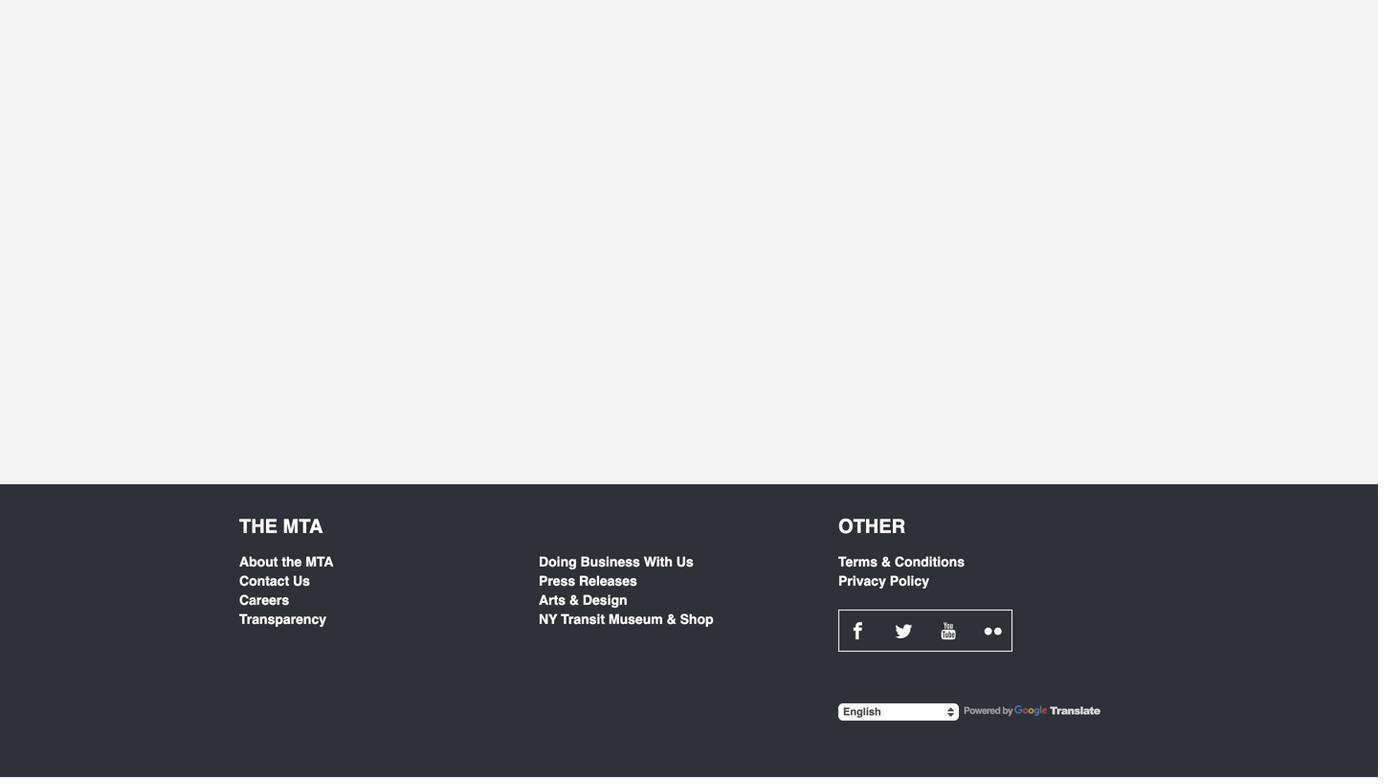 Task type: vqa. For each thing, say whether or not it's contained in the screenshot.
"Radar" image
no



Task type: locate. For each thing, give the bounding box(es) containing it.
privacy
[[839, 574, 887, 589]]

0 vertical spatial mta
[[283, 516, 323, 538]]

& right "terms"
[[882, 554, 891, 570]]

sort image
[[948, 707, 955, 718]]

us down the
[[293, 574, 310, 589]]

2 horizontal spatial &
[[882, 554, 891, 570]]

1 vertical spatial &
[[570, 593, 579, 608]]

doing business with us link
[[539, 552, 809, 572]]

arts
[[539, 593, 566, 608]]

mta inside about the mta contact us careers transparency
[[306, 554, 334, 570]]

& inside terms & conditions privacy policy
[[882, 554, 891, 570]]

1 vertical spatial mta
[[306, 554, 334, 570]]

terms
[[839, 554, 878, 570]]

business
[[581, 554, 640, 570]]

terms & conditions privacy policy
[[839, 554, 965, 589]]

the mta link
[[239, 516, 323, 538]]

section
[[0, 439, 1379, 485]]

shop
[[680, 612, 714, 627]]

mta up the
[[283, 516, 323, 538]]

0 horizontal spatial &
[[570, 593, 579, 608]]

0 vertical spatial us
[[677, 554, 694, 570]]

ny transit museum & shop link
[[539, 610, 809, 629]]

1 vertical spatial us
[[293, 574, 310, 589]]

the mta
[[239, 516, 323, 538]]

us inside 'doing business with us press releases arts & design ny transit museum & shop'
[[677, 554, 694, 570]]

careers link
[[239, 591, 509, 610]]

powered
[[964, 706, 1001, 717]]

0 horizontal spatial us
[[293, 574, 310, 589]]

mta right the
[[306, 554, 334, 570]]

facebook image
[[850, 622, 867, 640]]

powered by
[[964, 706, 1013, 717]]

mta
[[283, 516, 323, 538], [306, 554, 334, 570]]

museum
[[609, 612, 663, 627]]

&
[[882, 554, 891, 570], [570, 593, 579, 608], [667, 612, 677, 627]]

press
[[539, 574, 576, 589]]

us
[[677, 554, 694, 570], [293, 574, 310, 589]]

youtube image
[[942, 622, 956, 640]]

the
[[239, 516, 278, 538]]

us up the press releases link
[[677, 554, 694, 570]]

1 horizontal spatial &
[[667, 612, 677, 627]]

1 horizontal spatial us
[[677, 554, 694, 570]]

& down arts & design link
[[667, 612, 677, 627]]

& up transit
[[570, 593, 579, 608]]

terms & conditions link
[[839, 552, 1109, 572]]

0 vertical spatial &
[[882, 554, 891, 570]]

google translate image
[[1015, 706, 1049, 718]]

arts & design link
[[539, 591, 809, 610]]

by
[[1003, 706, 1013, 717]]



Task type: describe. For each thing, give the bounding box(es) containing it.
flickr image
[[985, 622, 1002, 640]]

the
[[282, 554, 302, 570]]

with
[[644, 554, 673, 570]]

ny
[[539, 612, 558, 627]]

other link
[[839, 516, 906, 538]]

releases
[[579, 574, 638, 589]]

doing business with us press releases arts & design ny transit museum & shop
[[539, 554, 714, 627]]

transparency
[[239, 612, 327, 627]]

about the mta link
[[239, 552, 509, 572]]

press releases link
[[539, 572, 809, 591]]

design
[[583, 593, 628, 608]]

other
[[839, 516, 906, 538]]

transit
[[561, 612, 605, 627]]

2 vertical spatial &
[[667, 612, 677, 627]]

twitter image
[[896, 622, 913, 640]]

privacy policy link
[[839, 572, 1109, 591]]

about the mta contact us careers transparency
[[239, 554, 334, 627]]

about
[[239, 554, 278, 570]]

translate
[[1051, 703, 1101, 718]]

transparency link
[[239, 610, 509, 629]]

policy
[[890, 574, 930, 589]]

conditions
[[895, 554, 965, 570]]

careers
[[239, 593, 289, 608]]

contact us link
[[239, 572, 509, 591]]

contact
[[239, 574, 289, 589]]

doing
[[539, 554, 577, 570]]

us inside about the mta contact us careers transparency
[[293, 574, 310, 589]]



